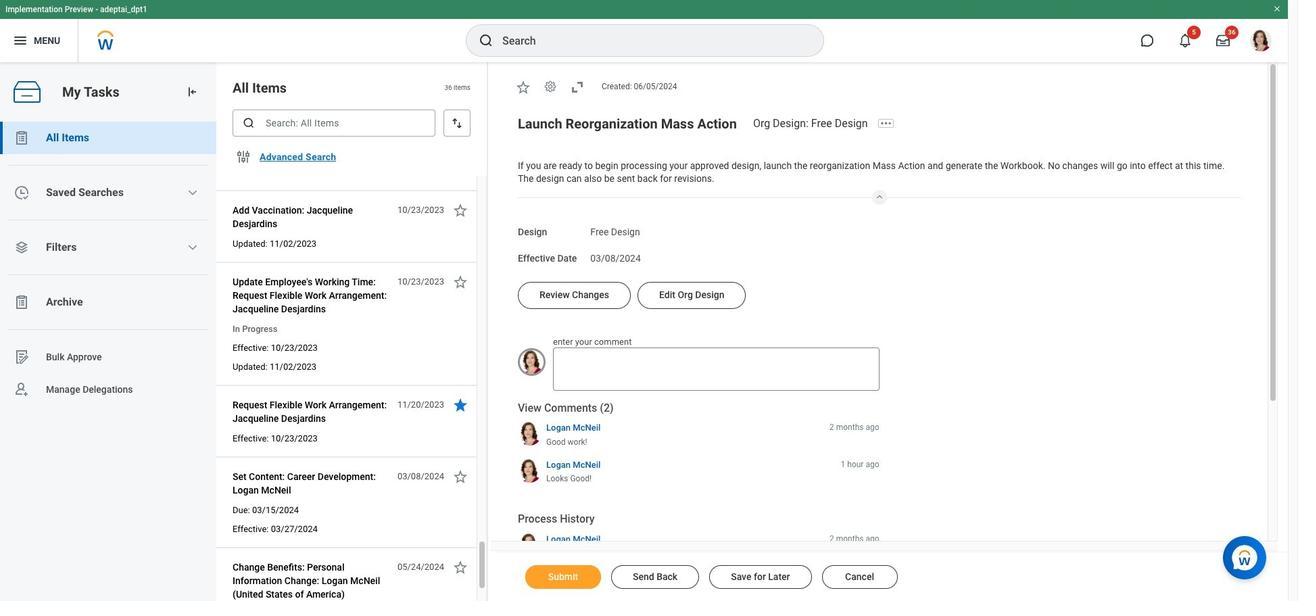 Task type: describe. For each thing, give the bounding box(es) containing it.
employee's photo (logan mcneil) image
[[518, 348, 546, 376]]

free design element
[[591, 224, 640, 237]]

Search Workday  search field
[[502, 26, 796, 55]]

action bar region
[[498, 552, 1288, 601]]

chevron up image
[[871, 190, 888, 201]]

item list element
[[216, 62, 488, 601]]

0 vertical spatial star image
[[515, 79, 532, 95]]

clipboard image
[[14, 294, 30, 310]]

gear image
[[544, 80, 557, 94]]

3 star image from the top
[[452, 469, 469, 485]]

profile logan mcneil image
[[1250, 30, 1272, 54]]

notifications large image
[[1179, 34, 1192, 47]]

configure image
[[235, 149, 252, 165]]

perspective image
[[14, 239, 30, 256]]

search image
[[242, 116, 256, 130]]

1 star image from the top
[[452, 202, 469, 218]]

sort image
[[450, 116, 464, 130]]

clipboard image
[[14, 130, 30, 146]]

justify image
[[12, 32, 28, 49]]



Task type: locate. For each thing, give the bounding box(es) containing it.
star image
[[452, 202, 469, 218], [452, 274, 469, 290], [452, 469, 469, 485]]

0 vertical spatial star image
[[452, 202, 469, 218]]

rename image
[[14, 349, 30, 365]]

org design: free design element
[[753, 117, 876, 130]]

user plus image
[[14, 381, 30, 398]]

Search: All Items text field
[[233, 110, 435, 137]]

close environment banner image
[[1273, 5, 1281, 13]]

2 vertical spatial star image
[[452, 559, 469, 575]]

None text field
[[553, 348, 879, 391]]

inbox large image
[[1217, 34, 1230, 47]]

2 star image from the top
[[452, 274, 469, 290]]

1 vertical spatial star image
[[452, 397, 469, 413]]

2 vertical spatial star image
[[452, 469, 469, 485]]

banner
[[0, 0, 1288, 62]]

search image
[[478, 32, 494, 49]]

process history region
[[518, 512, 879, 601]]

chevron down image for clock check icon
[[188, 187, 198, 198]]

1 vertical spatial chevron down image
[[188, 242, 198, 253]]

transformation import image
[[185, 85, 199, 99]]

list
[[0, 122, 216, 406]]

1 vertical spatial star image
[[452, 274, 469, 290]]

chevron down image
[[188, 187, 198, 198], [188, 242, 198, 253]]

fullscreen image
[[569, 79, 586, 95]]

2 chevron down image from the top
[[188, 242, 198, 253]]

1 chevron down image from the top
[[188, 187, 198, 198]]

star image
[[515, 79, 532, 95], [452, 397, 469, 413], [452, 559, 469, 575]]

0 vertical spatial chevron down image
[[188, 187, 198, 198]]

clock check image
[[14, 185, 30, 201]]

chevron down image for perspective image
[[188, 242, 198, 253]]



Task type: vqa. For each thing, say whether or not it's contained in the screenshot.
book open image
no



